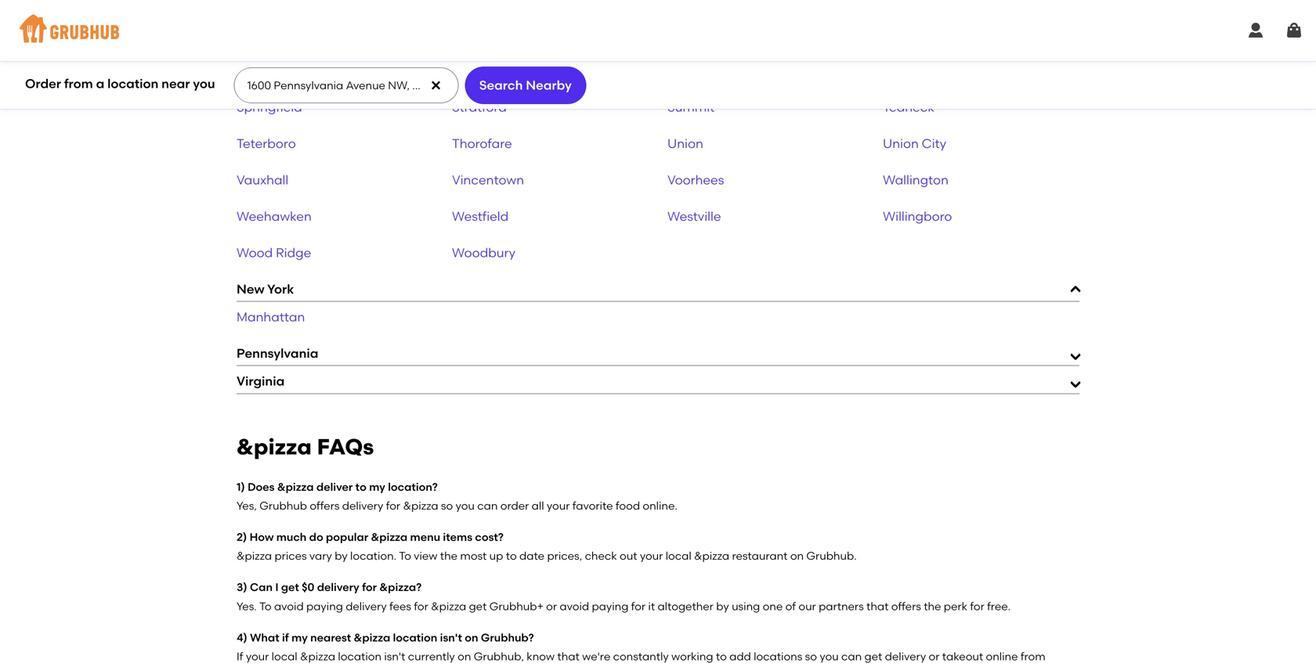 Task type: locate. For each thing, give the bounding box(es) containing it.
the
[[440, 550, 458, 563], [924, 600, 942, 613]]

0 horizontal spatial your
[[246, 650, 269, 664]]

&pizza up location.
[[371, 531, 408, 544]]

your right all
[[547, 499, 570, 513]]

0 horizontal spatial union
[[668, 136, 704, 151]]

or
[[546, 600, 557, 613], [929, 650, 940, 664]]

much
[[276, 531, 307, 544]]

for left it
[[631, 600, 646, 613]]

so right locations
[[805, 650, 817, 664]]

short hills
[[237, 63, 297, 78]]

yes.
[[237, 600, 257, 613]]

so up "items"
[[441, 499, 453, 513]]

can left order
[[477, 499, 498, 513]]

teterboro
[[237, 136, 296, 151]]

0 vertical spatial to
[[399, 550, 411, 563]]

&pizza right nearest
[[354, 631, 390, 645]]

get inside 4) what if my nearest &pizza location isn't on grubhub? if your local &pizza location isn't currently on grubhub, know that we're constantly working to add locations so you can get delivery or takeout online from
[[865, 650, 883, 664]]

0 horizontal spatial south
[[668, 63, 703, 78]]

grubhub
[[260, 499, 307, 513]]

summit link
[[668, 99, 715, 115]]

1 vertical spatial or
[[929, 650, 940, 664]]

can
[[477, 499, 498, 513], [842, 650, 862, 664]]

location right a
[[107, 76, 159, 91]]

that inside 3) can i get $0 delivery for &pizza? yes. to avoid paying delivery fees for &pizza get grubhub+ or avoid paying for it altogether by using one of our partners that offers the perk for free.
[[867, 600, 889, 613]]

0 horizontal spatial to
[[356, 481, 367, 494]]

2 horizontal spatial your
[[640, 550, 663, 563]]

1 horizontal spatial the
[[924, 600, 942, 613]]

1 vertical spatial you
[[456, 499, 475, 513]]

my right if
[[292, 631, 308, 645]]

westville link
[[668, 209, 721, 224]]

main navigation navigation
[[0, 0, 1317, 61]]

vincentown link
[[452, 172, 524, 188]]

union city
[[883, 136, 947, 151]]

pennsylvania
[[237, 346, 318, 361]]

location up currently
[[393, 631, 437, 645]]

1 horizontal spatial you
[[456, 499, 475, 513]]

0 horizontal spatial or
[[546, 600, 557, 613]]

my
[[369, 481, 385, 494], [292, 631, 308, 645]]

from
[[64, 76, 93, 91], [1021, 650, 1046, 664]]

for right fees
[[414, 600, 428, 613]]

1 vertical spatial the
[[924, 600, 942, 613]]

0 horizontal spatial my
[[292, 631, 308, 645]]

0 vertical spatial offers
[[310, 499, 340, 513]]

1 horizontal spatial can
[[842, 650, 862, 664]]

to inside 4) what if my nearest &pizza location isn't on grubhub? if your local &pizza location isn't currently on grubhub, know that we're constantly working to add locations so you can get delivery or takeout online from
[[716, 650, 727, 664]]

3) can i get $0 delivery for &pizza? yes. to avoid paying delivery fees for &pizza get grubhub+ or avoid paying for it altogether by using one of our partners that offers the perk for free.
[[237, 581, 1011, 613]]

0 vertical spatial that
[[867, 600, 889, 613]]

1 vertical spatial my
[[292, 631, 308, 645]]

1 avoid from the left
[[274, 600, 304, 613]]

locations
[[754, 650, 803, 664]]

search
[[479, 77, 523, 93]]

on right currently
[[458, 650, 471, 664]]

0 vertical spatial or
[[546, 600, 557, 613]]

altogether
[[658, 600, 714, 613]]

0 horizontal spatial to
[[259, 600, 272, 613]]

4) what if my nearest &pizza location isn't on grubhub? if your local &pizza location isn't currently on grubhub, know that we're constantly working to add locations so you can get delivery or takeout online from
[[237, 631, 1046, 664]]

woodbury link
[[452, 245, 516, 261]]

prices
[[275, 550, 307, 563]]

vincentown
[[452, 172, 524, 188]]

0 vertical spatial the
[[440, 550, 458, 563]]

1 horizontal spatial get
[[469, 600, 487, 613]]

0 horizontal spatial that
[[557, 650, 580, 664]]

1 vertical spatial that
[[557, 650, 580, 664]]

you right locations
[[820, 650, 839, 664]]

0 vertical spatial so
[[441, 499, 453, 513]]

by inside 3) can i get $0 delivery for &pizza? yes. to avoid paying delivery fees for &pizza get grubhub+ or avoid paying for it altogether by using one of our partners that offers the perk for free.
[[716, 600, 729, 613]]

can
[[250, 581, 273, 595]]

local
[[666, 550, 692, 563], [272, 650, 297, 664]]

york
[[267, 282, 294, 297]]

favorite
[[573, 499, 613, 513]]

0 horizontal spatial can
[[477, 499, 498, 513]]

1 horizontal spatial by
[[716, 600, 729, 613]]

1 horizontal spatial from
[[1021, 650, 1046, 664]]

0 horizontal spatial location
[[107, 76, 159, 91]]

1 vertical spatial location
[[393, 631, 437, 645]]

on inside 2) how much do popular &pizza menu items cost? &pizza prices vary by location. to view the most up to date prices, check out your local &pizza restaurant on grubhub.
[[791, 550, 804, 563]]

0 horizontal spatial local
[[272, 650, 297, 664]]

using
[[732, 600, 760, 613]]

local down if
[[272, 650, 297, 664]]

the inside 2) how much do popular &pizza menu items cost? &pizza prices vary by location. to view the most up to date prices, check out your local &pizza restaurant on grubhub.
[[440, 550, 458, 563]]

union link
[[668, 136, 704, 151]]

offers down deliver
[[310, 499, 340, 513]]

paying down $0
[[306, 600, 343, 613]]

union down summit
[[668, 136, 704, 151]]

if
[[237, 650, 243, 664]]

you
[[193, 76, 215, 91], [456, 499, 475, 513], [820, 650, 839, 664]]

1 horizontal spatial so
[[805, 650, 817, 664]]

1 horizontal spatial my
[[369, 481, 385, 494]]

or right grubhub+
[[546, 600, 557, 613]]

1 vertical spatial your
[[640, 550, 663, 563]]

2 horizontal spatial get
[[865, 650, 883, 664]]

your inside 4) what if my nearest &pizza location isn't on grubhub? if your local &pizza location isn't currently on grubhub, know that we're constantly working to add locations so you can get delivery or takeout online from
[[246, 650, 269, 664]]

order
[[501, 499, 529, 513]]

grubhub+
[[490, 600, 544, 613]]

1 horizontal spatial isn't
[[440, 631, 462, 645]]

svg image
[[1247, 21, 1266, 40], [1285, 21, 1304, 40]]

1 horizontal spatial paying
[[592, 600, 629, 613]]

1 horizontal spatial offers
[[892, 600, 921, 613]]

1 horizontal spatial or
[[929, 650, 940, 664]]

&pizza down "location?"
[[403, 499, 439, 513]]

1 vertical spatial local
[[272, 650, 297, 664]]

you up "items"
[[456, 499, 475, 513]]

0 vertical spatial local
[[666, 550, 692, 563]]

1 horizontal spatial avoid
[[560, 600, 589, 613]]

from left a
[[64, 76, 93, 91]]

2 south from the left
[[883, 63, 919, 78]]

&pizza down how
[[237, 550, 272, 563]]

delivery
[[342, 499, 383, 513], [317, 581, 360, 595], [346, 600, 387, 613], [885, 650, 926, 664]]

1 horizontal spatial your
[[547, 499, 570, 513]]

0 vertical spatial my
[[369, 481, 385, 494]]

2 horizontal spatial you
[[820, 650, 839, 664]]

on
[[791, 550, 804, 563], [465, 631, 478, 645], [458, 650, 471, 664]]

to left view
[[399, 550, 411, 563]]

check
[[585, 550, 617, 563]]

what
[[250, 631, 279, 645]]

your right if on the left bottom
[[246, 650, 269, 664]]

on up grubhub,
[[465, 631, 478, 645]]

avoid down prices, at the left
[[560, 600, 589, 613]]

delivery right $0
[[317, 581, 360, 595]]

1 horizontal spatial to
[[506, 550, 517, 563]]

to right deliver
[[356, 481, 367, 494]]

for down "location?"
[[386, 499, 401, 513]]

union left city
[[883, 136, 919, 151]]

or left takeout
[[929, 650, 940, 664]]

1 horizontal spatial to
[[399, 550, 411, 563]]

1 horizontal spatial union
[[883, 136, 919, 151]]

0 horizontal spatial offers
[[310, 499, 340, 513]]

delivery left fees
[[346, 600, 387, 613]]

to right up
[[506, 550, 517, 563]]

0 horizontal spatial the
[[440, 550, 458, 563]]

2 vertical spatial you
[[820, 650, 839, 664]]

we're
[[582, 650, 611, 664]]

1 horizontal spatial location
[[338, 650, 382, 664]]

2 vertical spatial to
[[716, 650, 727, 664]]

0 horizontal spatial isn't
[[384, 650, 405, 664]]

south hackensack
[[668, 63, 782, 78]]

4)
[[237, 631, 247, 645]]

0 vertical spatial can
[[477, 499, 498, 513]]

1 vertical spatial get
[[469, 600, 487, 613]]

0 horizontal spatial svg image
[[1247, 21, 1266, 40]]

2 avoid from the left
[[560, 600, 589, 613]]

grubhub?
[[481, 631, 534, 645]]

south up summit
[[668, 63, 703, 78]]

search nearby
[[479, 77, 572, 93]]

to
[[399, 550, 411, 563], [259, 600, 272, 613]]

does
[[248, 481, 275, 494]]

local right out
[[666, 550, 692, 563]]

new york
[[237, 282, 294, 297]]

delivery inside 1) does &pizza deliver to my location? yes, grubhub offers delivery for &pizza so you can order all your favorite food online.
[[342, 499, 383, 513]]

nearby
[[526, 77, 572, 93]]

2 vertical spatial location
[[338, 650, 382, 664]]

1 vertical spatial so
[[805, 650, 817, 664]]

2 horizontal spatial to
[[716, 650, 727, 664]]

can down partners
[[842, 650, 862, 664]]

svg image
[[430, 79, 442, 92]]

a
[[96, 76, 104, 91]]

to right yes.
[[259, 600, 272, 613]]

south orange link
[[883, 63, 969, 78]]

2 vertical spatial your
[[246, 650, 269, 664]]

0 horizontal spatial by
[[335, 550, 348, 563]]

1 vertical spatial offers
[[892, 600, 921, 613]]

0 horizontal spatial so
[[441, 499, 453, 513]]

delivery down deliver
[[342, 499, 383, 513]]

willingboro
[[883, 209, 952, 224]]

all
[[532, 499, 544, 513]]

our
[[799, 600, 816, 613]]

short hills link
[[237, 63, 297, 78]]

that right know
[[557, 650, 580, 664]]

isn't up currently
[[440, 631, 462, 645]]

1 vertical spatial by
[[716, 600, 729, 613]]

wood ridge
[[237, 245, 311, 261]]

2 svg image from the left
[[1285, 21, 1304, 40]]

1 horizontal spatial south
[[883, 63, 919, 78]]

south up "teaneck" link
[[883, 63, 919, 78]]

0 horizontal spatial you
[[193, 76, 215, 91]]

0 horizontal spatial paying
[[306, 600, 343, 613]]

for left free.
[[970, 600, 985, 613]]

paying left it
[[592, 600, 629, 613]]

0 vertical spatial get
[[281, 581, 299, 595]]

by left using
[[716, 600, 729, 613]]

your inside 1) does &pizza deliver to my location? yes, grubhub offers delivery for &pizza so you can order all your favorite food online.
[[547, 499, 570, 513]]

avoid down i
[[274, 600, 304, 613]]

isn't
[[440, 631, 462, 645], [384, 650, 405, 664]]

1 horizontal spatial svg image
[[1285, 21, 1304, 40]]

0 vertical spatial by
[[335, 550, 348, 563]]

teaneck
[[883, 99, 935, 115]]

or inside 4) what if my nearest &pizza location isn't on grubhub? if your local &pizza location isn't currently on grubhub, know that we're constantly working to add locations so you can get delivery or takeout online from
[[929, 650, 940, 664]]

isn't left currently
[[384, 650, 405, 664]]

&pizza down nearest
[[300, 650, 335, 664]]

restaurant
[[732, 550, 788, 563]]

your right out
[[640, 550, 663, 563]]

to
[[356, 481, 367, 494], [506, 550, 517, 563], [716, 650, 727, 664]]

delivery left takeout
[[885, 650, 926, 664]]

&pizza right fees
[[431, 600, 466, 613]]

from right online
[[1021, 650, 1046, 664]]

1 vertical spatial to
[[506, 550, 517, 563]]

1 vertical spatial can
[[842, 650, 862, 664]]

working
[[672, 650, 714, 664]]

location?
[[388, 481, 438, 494]]

0 vertical spatial on
[[791, 550, 804, 563]]

union for union city
[[883, 136, 919, 151]]

on left grubhub.
[[791, 550, 804, 563]]

how
[[250, 531, 274, 544]]

1 vertical spatial isn't
[[384, 650, 405, 664]]

that right partners
[[867, 600, 889, 613]]

0 vertical spatial from
[[64, 76, 93, 91]]

0 horizontal spatial avoid
[[274, 600, 304, 613]]

1 union from the left
[[668, 136, 704, 151]]

you right near
[[193, 76, 215, 91]]

1 south from the left
[[668, 63, 703, 78]]

wood
[[237, 245, 273, 261]]

partners
[[819, 600, 864, 613]]

offers left the perk
[[892, 600, 921, 613]]

you inside 1) does &pizza deliver to my location? yes, grubhub offers delivery for &pizza so you can order all your favorite food online.
[[456, 499, 475, 513]]

union for union link
[[668, 136, 704, 151]]

most
[[460, 550, 487, 563]]

by inside 2) how much do popular &pizza menu items cost? &pizza prices vary by location. to view the most up to date prices, check out your local &pizza restaurant on grubhub.
[[335, 550, 348, 563]]

the left the perk
[[924, 600, 942, 613]]

1 horizontal spatial that
[[867, 600, 889, 613]]

&pizza faqs
[[237, 434, 374, 460]]

0 horizontal spatial from
[[64, 76, 93, 91]]

summit
[[668, 99, 715, 115]]

2 paying from the left
[[592, 600, 629, 613]]

paying
[[306, 600, 343, 613], [592, 600, 629, 613]]

for inside 1) does &pizza deliver to my location? yes, grubhub offers delivery for &pizza so you can order all your favorite food online.
[[386, 499, 401, 513]]

2 union from the left
[[883, 136, 919, 151]]

2 vertical spatial get
[[865, 650, 883, 664]]

my left "location?"
[[369, 481, 385, 494]]

2 horizontal spatial location
[[393, 631, 437, 645]]

1 vertical spatial to
[[259, 600, 272, 613]]

wallington link
[[883, 172, 949, 188]]

to left add
[[716, 650, 727, 664]]

1 vertical spatial from
[[1021, 650, 1046, 664]]

the down "items"
[[440, 550, 458, 563]]

teterboro link
[[237, 136, 296, 151]]

that inside 4) what if my nearest &pizza location isn't on grubhub? if your local &pizza location isn't currently on grubhub, know that we're constantly working to add locations so you can get delivery or takeout online from
[[557, 650, 580, 664]]

2 vertical spatial on
[[458, 650, 471, 664]]

weehawken
[[237, 209, 312, 224]]

location down nearest
[[338, 650, 382, 664]]

0 vertical spatial your
[[547, 499, 570, 513]]

virginia
[[237, 374, 285, 389]]

out
[[620, 550, 637, 563]]

by down popular on the left of the page
[[335, 550, 348, 563]]

prices,
[[547, 550, 582, 563]]

weehawken link
[[237, 209, 312, 224]]

0 vertical spatial to
[[356, 481, 367, 494]]

get
[[281, 581, 299, 595], [469, 600, 487, 613], [865, 650, 883, 664]]

add
[[730, 650, 751, 664]]

1 horizontal spatial local
[[666, 550, 692, 563]]

1) does &pizza deliver to my location? yes, grubhub offers delivery for &pizza so you can order all your favorite food online.
[[237, 481, 678, 513]]

0 vertical spatial location
[[107, 76, 159, 91]]

for
[[386, 499, 401, 513], [362, 581, 377, 595], [414, 600, 428, 613], [631, 600, 646, 613], [970, 600, 985, 613]]



Task type: vqa. For each thing, say whether or not it's contained in the screenshot.
Sweet
no



Task type: describe. For each thing, give the bounding box(es) containing it.
&pizza up grubhub on the bottom of page
[[277, 481, 314, 494]]

perk
[[944, 600, 968, 613]]

food
[[616, 499, 640, 513]]

0 vertical spatial you
[[193, 76, 215, 91]]

0 horizontal spatial get
[[281, 581, 299, 595]]

can inside 4) what if my nearest &pizza location isn't on grubhub? if your local &pizza location isn't currently on grubhub, know that we're constantly working to add locations so you can get delivery or takeout online from
[[842, 650, 862, 664]]

hills
[[272, 63, 297, 78]]

somerdale link
[[452, 63, 519, 78]]

&pizza?
[[380, 581, 422, 595]]

grubhub.
[[807, 550, 857, 563]]

for left &pizza?
[[362, 581, 377, 595]]

location.
[[350, 550, 397, 563]]

online.
[[643, 499, 678, 513]]

order from a location near you
[[25, 76, 215, 91]]

1 paying from the left
[[306, 600, 343, 613]]

vary
[[309, 550, 332, 563]]

springfield
[[237, 99, 302, 115]]

hackensack
[[706, 63, 782, 78]]

3)
[[237, 581, 247, 595]]

$0
[[302, 581, 315, 595]]

manhattan link
[[237, 310, 305, 325]]

orange
[[922, 63, 969, 78]]

constantly
[[613, 650, 669, 664]]

short
[[237, 63, 269, 78]]

willingboro link
[[883, 209, 952, 224]]

up
[[490, 550, 503, 563]]

westville
[[668, 209, 721, 224]]

order
[[25, 76, 61, 91]]

deliver
[[317, 481, 353, 494]]

i
[[275, 581, 279, 595]]

my inside 1) does &pizza deliver to my location? yes, grubhub offers delivery for &pizza so you can order all your favorite food online.
[[369, 481, 385, 494]]

near
[[162, 76, 190, 91]]

voorhees link
[[668, 172, 724, 188]]

south for south orange
[[883, 63, 919, 78]]

south hackensack link
[[668, 63, 782, 78]]

to inside 1) does &pizza deliver to my location? yes, grubhub offers delivery for &pizza so you can order all your favorite food online.
[[356, 481, 367, 494]]

springfield link
[[237, 99, 302, 115]]

cost?
[[475, 531, 504, 544]]

westfield
[[452, 209, 509, 224]]

items
[[443, 531, 473, 544]]

&pizza inside 3) can i get $0 delivery for &pizza? yes. to avoid paying delivery fees for &pizza get grubhub+ or avoid paying for it altogether by using one of our partners that offers the perk for free.
[[431, 600, 466, 613]]

1 vertical spatial on
[[465, 631, 478, 645]]

do
[[309, 531, 323, 544]]

city
[[922, 136, 947, 151]]

ridge
[[276, 245, 311, 261]]

south for south hackensack
[[668, 63, 703, 78]]

westfield link
[[452, 209, 509, 224]]

Search Address search field
[[234, 68, 457, 103]]

teaneck link
[[883, 99, 935, 115]]

vauxhall link
[[237, 172, 289, 188]]

popular
[[326, 531, 368, 544]]

1 svg image from the left
[[1247, 21, 1266, 40]]

manhattan
[[237, 310, 305, 325]]

vauxhall
[[237, 172, 289, 188]]

union city link
[[883, 136, 947, 151]]

wallington
[[883, 172, 949, 188]]

so inside 1) does &pizza deliver to my location? yes, grubhub offers delivery for &pizza so you can order all your favorite food online.
[[441, 499, 453, 513]]

can inside 1) does &pizza deliver to my location? yes, grubhub offers delivery for &pizza so you can order all your favorite food online.
[[477, 499, 498, 513]]

thorofare
[[452, 136, 512, 151]]

voorhees
[[668, 172, 724, 188]]

0 vertical spatial isn't
[[440, 631, 462, 645]]

my inside 4) what if my nearest &pizza location isn't on grubhub? if your local &pizza location isn't currently on grubhub, know that we're constantly working to add locations so you can get delivery or takeout online from
[[292, 631, 308, 645]]

to inside 2) how much do popular &pizza menu items cost? &pizza prices vary by location. to view the most up to date prices, check out your local &pizza restaurant on grubhub.
[[399, 550, 411, 563]]

2)
[[237, 531, 247, 544]]

if
[[282, 631, 289, 645]]

to inside 3) can i get $0 delivery for &pizza? yes. to avoid paying delivery fees for &pizza get grubhub+ or avoid paying for it altogether by using one of our partners that offers the perk for free.
[[259, 600, 272, 613]]

woodbury
[[452, 245, 516, 261]]

so inside 4) what if my nearest &pizza location isn't on grubhub? if your local &pizza location isn't currently on grubhub, know that we're constantly working to add locations so you can get delivery or takeout online from
[[805, 650, 817, 664]]

2) how much do popular &pizza menu items cost? &pizza prices vary by location. to view the most up to date prices, check out your local &pizza restaurant on grubhub.
[[237, 531, 857, 563]]

it
[[648, 600, 655, 613]]

view
[[414, 550, 438, 563]]

takeout
[[943, 650, 984, 664]]

delivery inside 4) what if my nearest &pizza location isn't on grubhub? if your local &pizza location isn't currently on grubhub, know that we're constantly working to add locations so you can get delivery or takeout online from
[[885, 650, 926, 664]]

thorofare link
[[452, 136, 512, 151]]

&pizza left the restaurant
[[694, 550, 730, 563]]

one
[[763, 600, 783, 613]]

offers inside 3) can i get $0 delivery for &pizza? yes. to avoid paying delivery fees for &pizza get grubhub+ or avoid paying for it altogether by using one of our partners that offers the perk for free.
[[892, 600, 921, 613]]

the inside 3) can i get $0 delivery for &pizza? yes. to avoid paying delivery fees for &pizza get grubhub+ or avoid paying for it altogether by using one of our partners that offers the perk for free.
[[924, 600, 942, 613]]

stratford
[[452, 99, 507, 115]]

you inside 4) what if my nearest &pizza location isn't on grubhub? if your local &pizza location isn't currently on grubhub, know that we're constantly working to add locations so you can get delivery or takeout online from
[[820, 650, 839, 664]]

south orange
[[883, 63, 969, 78]]

of
[[786, 600, 796, 613]]

from inside 4) what if my nearest &pizza location isn't on grubhub? if your local &pizza location isn't currently on grubhub, know that we're constantly working to add locations so you can get delivery or takeout online from
[[1021, 650, 1046, 664]]

your inside 2) how much do popular &pizza menu items cost? &pizza prices vary by location. to view the most up to date prices, check out your local &pizza restaurant on grubhub.
[[640, 550, 663, 563]]

local inside 4) what if my nearest &pizza location isn't on grubhub? if your local &pizza location isn't currently on grubhub, know that we're constantly working to add locations so you can get delivery or takeout online from
[[272, 650, 297, 664]]

or inside 3) can i get $0 delivery for &pizza? yes. to avoid paying delivery fees for &pizza get grubhub+ or avoid paying for it altogether by using one of our partners that offers the perk for free.
[[546, 600, 557, 613]]

offers inside 1) does &pizza deliver to my location? yes, grubhub offers delivery for &pizza so you can order all your favorite food online.
[[310, 499, 340, 513]]

date
[[520, 550, 545, 563]]

&pizza up does on the left of the page
[[237, 434, 312, 460]]

currently
[[408, 650, 455, 664]]

stratford link
[[452, 99, 507, 115]]

to inside 2) how much do popular &pizza menu items cost? &pizza prices vary by location. to view the most up to date prices, check out your local &pizza restaurant on grubhub.
[[506, 550, 517, 563]]

grubhub,
[[474, 650, 524, 664]]

faqs
[[317, 434, 374, 460]]

local inside 2) how much do popular &pizza menu items cost? &pizza prices vary by location. to view the most up to date prices, check out your local &pizza restaurant on grubhub.
[[666, 550, 692, 563]]



